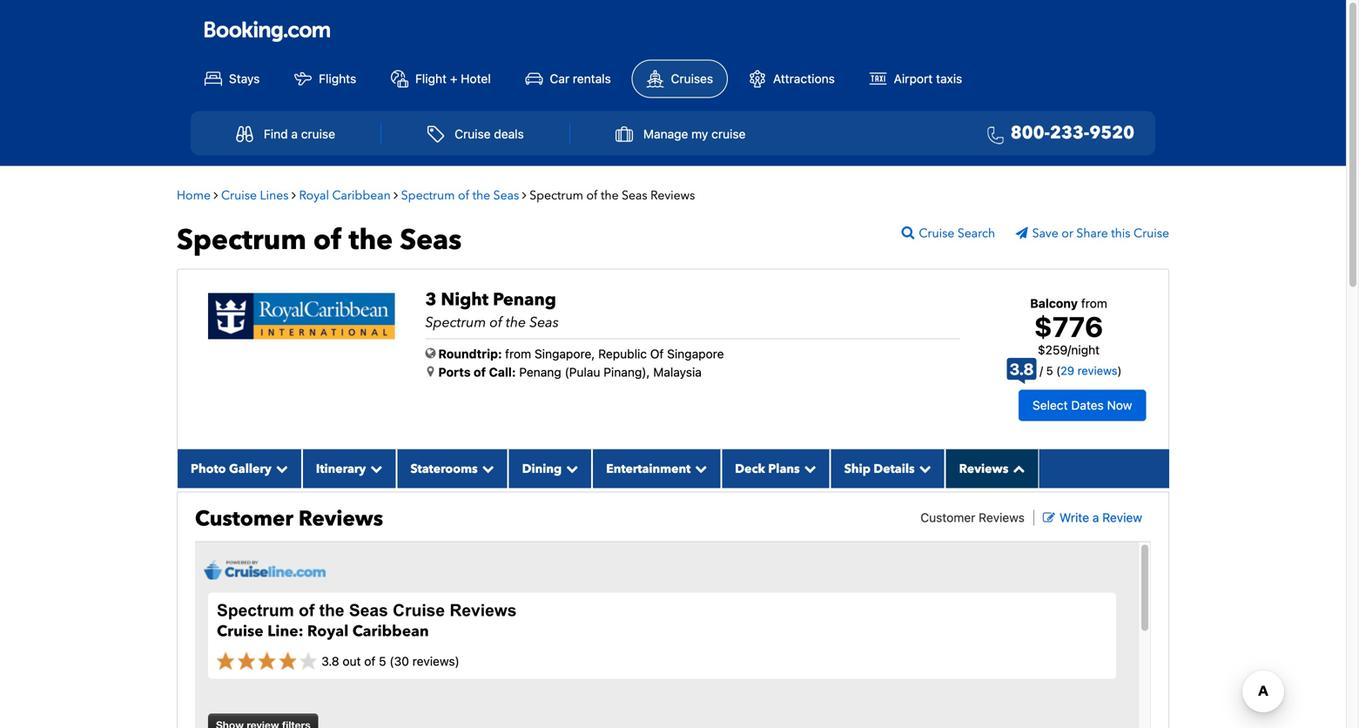 Task type: vqa. For each thing, say whether or not it's contained in the screenshot.
first • from the right
no



Task type: locate. For each thing, give the bounding box(es) containing it.
this
[[1112, 225, 1131, 242]]

3
[[426, 288, 437, 312]]

manage
[[644, 127, 689, 141]]

from up call:
[[505, 347, 532, 361]]

1 vertical spatial 3.8
[[322, 654, 339, 669]]

customer down the reviews dropdown button
[[921, 510, 976, 525]]

save
[[1033, 225, 1059, 242]]

royal right angle right icon
[[299, 187, 329, 204]]

reviews
[[651, 187, 695, 204], [960, 461, 1009, 477], [299, 505, 383, 533], [979, 510, 1025, 525], [450, 601, 517, 620]]

manage my cruise button
[[597, 117, 765, 151]]

+
[[450, 72, 458, 86]]

1 vertical spatial royal
[[307, 621, 349, 642]]

cruise inside manage my cruise dropdown button
[[712, 127, 746, 141]]

cruise search link
[[902, 225, 1013, 242]]

write a review
[[1060, 510, 1143, 525]]

angle right image
[[214, 189, 218, 201], [394, 189, 398, 201], [522, 189, 527, 201]]

5 chevron down image from the left
[[691, 462, 708, 475]]

angle right image for royal caribbean
[[394, 189, 398, 201]]

airport taxis link
[[856, 61, 977, 97]]

3 angle right image from the left
[[522, 189, 527, 201]]

chevron down image left staterooms
[[366, 462, 383, 475]]

royal up 'out'
[[307, 621, 349, 642]]

1 vertical spatial a
[[1093, 510, 1100, 525]]

1 angle right image from the left
[[214, 189, 218, 201]]

roundtrip:
[[439, 347, 502, 361]]

cruise inside cruise deals link
[[455, 127, 491, 141]]

penang down the singapore,
[[520, 365, 562, 379]]

1 chevron down image from the left
[[272, 462, 288, 475]]

chevron down image inside 'itinerary' dropdown button
[[366, 462, 383, 475]]

customer reviews down the reviews dropdown button
[[921, 510, 1025, 525]]

a for find
[[291, 127, 298, 141]]

singapore
[[667, 347, 724, 361]]

(30
[[390, 654, 409, 669]]

now
[[1108, 398, 1133, 412]]

singapore,
[[535, 347, 595, 361]]

penang
[[493, 288, 557, 312], [520, 365, 562, 379]]

roundtrip: from singapore, republic of singapore
[[439, 347, 724, 361]]

lines
[[260, 187, 289, 204]]

5 left (
[[1047, 364, 1054, 377]]

customer reviews up cruiseline.com logo
[[195, 505, 383, 533]]

/ inside 3.8 / 5 ( 29 reviews )
[[1040, 364, 1044, 377]]

chevron down image for entertainment
[[691, 462, 708, 475]]

select          dates now link
[[1019, 390, 1147, 421]]

travel menu navigation
[[191, 111, 1156, 156]]

a for write
[[1093, 510, 1100, 525]]

reviews left edit icon
[[979, 510, 1025, 525]]

1 horizontal spatial from
[[1082, 296, 1108, 311]]

penang inside the 3 night penang spectrum of the seas
[[493, 288, 557, 312]]

1 vertical spatial /
[[1040, 364, 1044, 377]]

ship details button
[[831, 449, 946, 488]]

cruise
[[455, 127, 491, 141], [221, 187, 257, 204], [919, 225, 955, 242], [1134, 225, 1170, 242], [393, 601, 445, 620], [217, 621, 264, 642]]

2 horizontal spatial angle right image
[[522, 189, 527, 201]]

manage my cruise
[[644, 127, 746, 141]]

customer reviews
[[195, 505, 383, 533], [921, 510, 1025, 525]]

seas down deals at the left
[[494, 187, 519, 204]]

chevron down image for staterooms
[[478, 462, 495, 475]]

of inside spectrum of the seas cruise reviews cruise line: royal caribbean
[[299, 601, 315, 620]]

a right write
[[1093, 510, 1100, 525]]

$259
[[1038, 343, 1068, 357]]

reviews up customer reviews link
[[960, 461, 1009, 477]]

3.8
[[1010, 360, 1035, 379], [322, 654, 339, 669]]

of
[[458, 187, 470, 204], [587, 187, 598, 204], [314, 221, 342, 259], [490, 313, 503, 332], [474, 365, 486, 379], [299, 601, 315, 620], [364, 654, 376, 669]]

chevron down image inside staterooms dropdown button
[[478, 462, 495, 475]]

0 horizontal spatial a
[[291, 127, 298, 141]]

angle right image right home
[[214, 189, 218, 201]]

3.8 left 'out'
[[322, 654, 339, 669]]

1 horizontal spatial 5
[[1047, 364, 1054, 377]]

spectrum of the seas down cruise deals link
[[401, 187, 519, 204]]

1 cruise from the left
[[301, 127, 335, 141]]

1 vertical spatial spectrum of the seas
[[177, 221, 462, 259]]

customer down gallery
[[195, 505, 293, 533]]

angle right image for home
[[214, 189, 218, 201]]

a inside navigation
[[291, 127, 298, 141]]

seas up 'out'
[[349, 601, 388, 620]]

1 horizontal spatial 3.8
[[1010, 360, 1035, 379]]

caribbean right angle right icon
[[332, 187, 391, 204]]

4 chevron down image from the left
[[562, 462, 579, 475]]

cruise left search
[[919, 225, 955, 242]]

reviews up reviews)
[[450, 601, 517, 620]]

cruise right find
[[301, 127, 335, 141]]

share
[[1077, 225, 1109, 242]]

1 vertical spatial from
[[505, 347, 532, 361]]

reviews)
[[413, 654, 460, 669]]

cruise inside find a cruise link
[[301, 127, 335, 141]]

edit image
[[1044, 512, 1056, 524]]

from
[[1082, 296, 1108, 311], [505, 347, 532, 361]]

booking.com home image
[[205, 20, 330, 43]]

caribbean up 3.8 out of 5 (30 reviews)
[[353, 621, 429, 642]]

customer reviews link
[[921, 510, 1025, 525]]

0 vertical spatial 3.8
[[1010, 360, 1035, 379]]

stays link
[[191, 61, 274, 97]]

0 vertical spatial a
[[291, 127, 298, 141]]

3.8 left (
[[1010, 360, 1035, 379]]

a inside main content
[[1093, 510, 1100, 525]]

1 horizontal spatial angle right image
[[394, 189, 398, 201]]

republic
[[599, 347, 647, 361]]

customer
[[195, 505, 293, 533], [921, 510, 976, 525]]

flights
[[319, 72, 357, 86]]

photo
[[191, 461, 226, 477]]

of inside the 3 night penang spectrum of the seas
[[490, 313, 503, 332]]

cruise deals
[[455, 127, 524, 141]]

angle right image right royal caribbean
[[394, 189, 398, 201]]

3.8 / 5 ( 29 reviews )
[[1010, 360, 1122, 379]]

photo gallery button
[[177, 449, 302, 488]]

(pulau
[[565, 365, 601, 379]]

chevron down image inside 'photo gallery' dropdown button
[[272, 462, 288, 475]]

or
[[1062, 225, 1074, 242]]

chevron down image left dining
[[478, 462, 495, 475]]

spectrum of the seas
[[401, 187, 519, 204], [177, 221, 462, 259]]

reviews
[[1078, 364, 1118, 377]]

chevron down image left the itinerary
[[272, 462, 288, 475]]

6 chevron down image from the left
[[915, 462, 932, 475]]

spectrum of the seas down royal caribbean
[[177, 221, 462, 259]]

chevron down image inside ship details dropdown button
[[915, 462, 932, 475]]

reviews down the itinerary
[[299, 505, 383, 533]]

0 vertical spatial penang
[[493, 288, 557, 312]]

angle right image down deals at the left
[[522, 189, 527, 201]]

2 angle right image from the left
[[394, 189, 398, 201]]

attractions
[[774, 72, 835, 86]]

ship details
[[845, 461, 915, 477]]

details
[[874, 461, 915, 477]]

1 horizontal spatial a
[[1093, 510, 1100, 525]]

(
[[1057, 364, 1061, 377]]

1 horizontal spatial /
[[1068, 343, 1072, 357]]

from right balcony at the right
[[1082, 296, 1108, 311]]

the
[[473, 187, 491, 204], [601, 187, 619, 204], [349, 221, 393, 259], [506, 313, 526, 332], [319, 601, 345, 620]]

chevron down image
[[272, 462, 288, 475], [366, 462, 383, 475], [478, 462, 495, 475], [562, 462, 579, 475], [691, 462, 708, 475], [915, 462, 932, 475]]

a right find
[[291, 127, 298, 141]]

attractions link
[[735, 61, 849, 97]]

0 horizontal spatial 5
[[379, 654, 386, 669]]

reviews down manage
[[651, 187, 695, 204]]

penang right night
[[493, 288, 557, 312]]

5 left (30
[[379, 654, 386, 669]]

chevron down image inside dining dropdown button
[[562, 462, 579, 475]]

dining button
[[508, 449, 593, 488]]

9520
[[1090, 121, 1135, 145]]

cruiseline.com logo image
[[204, 560, 326, 580]]

3.8 for 3.8 / 5 ( 29 reviews )
[[1010, 360, 1035, 379]]

chevron down image for itinerary
[[366, 462, 383, 475]]

chevron down image for photo gallery
[[272, 462, 288, 475]]

0 horizontal spatial cruise
[[301, 127, 335, 141]]

0 vertical spatial from
[[1082, 296, 1108, 311]]

entertainment
[[607, 461, 691, 477]]

save or share this cruise
[[1033, 225, 1170, 242]]

cruise right my
[[712, 127, 746, 141]]

chevron down image left entertainment
[[562, 462, 579, 475]]

0 horizontal spatial /
[[1040, 364, 1044, 377]]

deals
[[494, 127, 524, 141]]

cruises link
[[632, 60, 728, 98]]

0 horizontal spatial 3.8
[[322, 654, 339, 669]]

0 horizontal spatial customer reviews
[[195, 505, 383, 533]]

chevron down image inside entertainment dropdown button
[[691, 462, 708, 475]]

1 horizontal spatial cruise
[[712, 127, 746, 141]]

angle right image for spectrum of the seas
[[522, 189, 527, 201]]

seas up the singapore,
[[530, 313, 559, 332]]

review
[[1103, 510, 1143, 525]]

cruise up reviews)
[[393, 601, 445, 620]]

itinerary button
[[302, 449, 397, 488]]

0 vertical spatial 5
[[1047, 364, 1054, 377]]

/ left (
[[1040, 364, 1044, 377]]

globe image
[[426, 347, 436, 359]]

airport taxis
[[894, 72, 963, 86]]

map marker image
[[427, 365, 434, 378]]

caribbean
[[332, 187, 391, 204], [353, 621, 429, 642]]

search image
[[902, 226, 919, 240]]

cruise
[[301, 127, 335, 141], [712, 127, 746, 141]]

2 cruise from the left
[[712, 127, 746, 141]]

1 vertical spatial caribbean
[[353, 621, 429, 642]]

)
[[1118, 364, 1122, 377]]

chevron down image right ship at the right
[[915, 462, 932, 475]]

0 vertical spatial /
[[1068, 343, 1072, 357]]

3 chevron down image from the left
[[478, 462, 495, 475]]

spectrum of the seas link
[[401, 187, 522, 204]]

chevron down image left deck
[[691, 462, 708, 475]]

save or share this cruise link
[[1016, 225, 1170, 242]]

cruise for manage my cruise
[[712, 127, 746, 141]]

seas
[[494, 187, 519, 204], [622, 187, 648, 204], [400, 221, 462, 259], [530, 313, 559, 332], [349, 601, 388, 620]]

2 chevron down image from the left
[[366, 462, 383, 475]]

0 horizontal spatial from
[[505, 347, 532, 361]]

from inside "balcony from $776 $259 / night"
[[1082, 296, 1108, 311]]

3.8 out of 5 (30 reviews)
[[322, 654, 460, 669]]

/ up 3.8 / 5 ( 29 reviews )
[[1068, 343, 1072, 357]]

ports
[[439, 365, 471, 379]]

cruise left deals at the left
[[455, 127, 491, 141]]

flight
[[416, 72, 447, 86]]

/ inside "balcony from $776 $259 / night"
[[1068, 343, 1072, 357]]

0 horizontal spatial angle right image
[[214, 189, 218, 201]]



Task type: describe. For each thing, give the bounding box(es) containing it.
entertainment button
[[593, 449, 722, 488]]

car rentals link
[[512, 61, 625, 97]]

select
[[1033, 398, 1069, 412]]

malaysia
[[654, 365, 702, 379]]

taxis
[[937, 72, 963, 86]]

1 vertical spatial 5
[[379, 654, 386, 669]]

5 inside 3.8 / 5 ( 29 reviews )
[[1047, 364, 1054, 377]]

hotel
[[461, 72, 491, 86]]

cruise lines link
[[221, 187, 289, 204]]

home
[[177, 187, 211, 204]]

seas down manage
[[622, 187, 648, 204]]

spectrum of the seas cruise reviews cruise line: royal caribbean
[[217, 601, 517, 642]]

of
[[651, 347, 664, 361]]

car
[[550, 72, 570, 86]]

3.8 for 3.8 out of 5 (30 reviews)
[[322, 654, 339, 669]]

deck plans button
[[722, 449, 831, 488]]

airport
[[894, 72, 933, 86]]

flight + hotel
[[416, 72, 491, 86]]

ship
[[845, 461, 871, 477]]

deck plans
[[736, 461, 800, 477]]

1 horizontal spatial customer reviews
[[921, 510, 1025, 525]]

from for $776
[[1082, 296, 1108, 311]]

staterooms button
[[397, 449, 508, 488]]

1 vertical spatial penang
[[520, 365, 562, 379]]

my
[[692, 127, 709, 141]]

royal caribbean
[[299, 187, 391, 204]]

reviews button
[[946, 449, 1040, 488]]

pinang),
[[604, 365, 650, 379]]

rentals
[[573, 72, 611, 86]]

search
[[958, 225, 996, 242]]

$776
[[1035, 310, 1104, 343]]

cruise right this
[[1134, 225, 1170, 242]]

spectrum inside the 3 night penang spectrum of the seas
[[426, 313, 486, 332]]

29 reviews link
[[1061, 364, 1118, 377]]

chevron down image
[[800, 462, 817, 475]]

out
[[343, 654, 361, 669]]

the inside spectrum of the seas cruise reviews cruise line: royal caribbean
[[319, 601, 345, 620]]

paper plane image
[[1016, 227, 1033, 239]]

stays
[[229, 72, 260, 86]]

0 vertical spatial caribbean
[[332, 187, 391, 204]]

0 horizontal spatial customer
[[195, 505, 293, 533]]

find a cruise
[[264, 127, 335, 141]]

3 night penang spectrum of the seas
[[426, 288, 559, 332]]

cruises
[[671, 72, 714, 86]]

spectrum inside spectrum of the seas cruise reviews cruise line: royal caribbean
[[217, 601, 294, 620]]

1 horizontal spatial customer
[[921, 510, 976, 525]]

deck
[[736, 461, 766, 477]]

29
[[1061, 364, 1075, 377]]

car rentals
[[550, 72, 611, 86]]

spectrum of the seas reviews
[[530, 187, 695, 204]]

staterooms
[[411, 461, 478, 477]]

gallery
[[229, 461, 272, 477]]

dates
[[1072, 398, 1104, 412]]

dining
[[522, 461, 562, 477]]

from for singapore,
[[505, 347, 532, 361]]

royal inside spectrum of the seas cruise reviews cruise line: royal caribbean
[[307, 621, 349, 642]]

ports of call: penang (pulau pinang), malaysia
[[439, 365, 702, 379]]

write
[[1060, 510, 1090, 525]]

write a review link
[[1044, 510, 1143, 525]]

caribbean inside spectrum of the seas cruise reviews cruise line: royal caribbean
[[353, 621, 429, 642]]

home link
[[177, 187, 211, 204]]

plans
[[769, 461, 800, 477]]

cruise search
[[919, 225, 996, 242]]

800-
[[1011, 121, 1051, 145]]

night
[[441, 288, 489, 312]]

0 vertical spatial royal
[[299, 187, 329, 204]]

itinerary
[[316, 461, 366, 477]]

cruise for find a cruise
[[301, 127, 335, 141]]

chevron down image for ship details
[[915, 462, 932, 475]]

cruise left lines
[[221, 187, 257, 204]]

800-233-9520 link
[[981, 121, 1135, 146]]

royal caribbean link
[[299, 187, 391, 204]]

find a cruise link
[[217, 117, 354, 151]]

seas down spectrum of the seas link
[[400, 221, 462, 259]]

reviews inside dropdown button
[[960, 461, 1009, 477]]

0 vertical spatial spectrum of the seas
[[401, 187, 519, 204]]

cruise deals link
[[408, 117, 543, 151]]

angle right image
[[292, 189, 296, 201]]

royal caribbean image
[[208, 293, 395, 339]]

chevron down image for dining
[[562, 462, 579, 475]]

cruise left line: on the bottom left
[[217, 621, 264, 642]]

balcony
[[1031, 296, 1079, 311]]

flight + hotel link
[[377, 61, 505, 97]]

chevron up image
[[1009, 462, 1026, 475]]

find
[[264, 127, 288, 141]]

the inside the 3 night penang spectrum of the seas
[[506, 313, 526, 332]]

call:
[[489, 365, 516, 379]]

reviews inside spectrum of the seas cruise reviews cruise line: royal caribbean
[[450, 601, 517, 620]]

seas inside the 3 night penang spectrum of the seas
[[530, 313, 559, 332]]

balcony from $776 $259 / night
[[1031, 296, 1108, 357]]

select          dates now
[[1033, 398, 1133, 412]]

seas inside spectrum of the seas cruise reviews cruise line: royal caribbean
[[349, 601, 388, 620]]

line:
[[268, 621, 304, 642]]

233-
[[1051, 121, 1090, 145]]

photo gallery
[[191, 461, 272, 477]]

spectrum of the seas main content
[[168, 175, 1179, 728]]

night
[[1072, 343, 1100, 357]]



